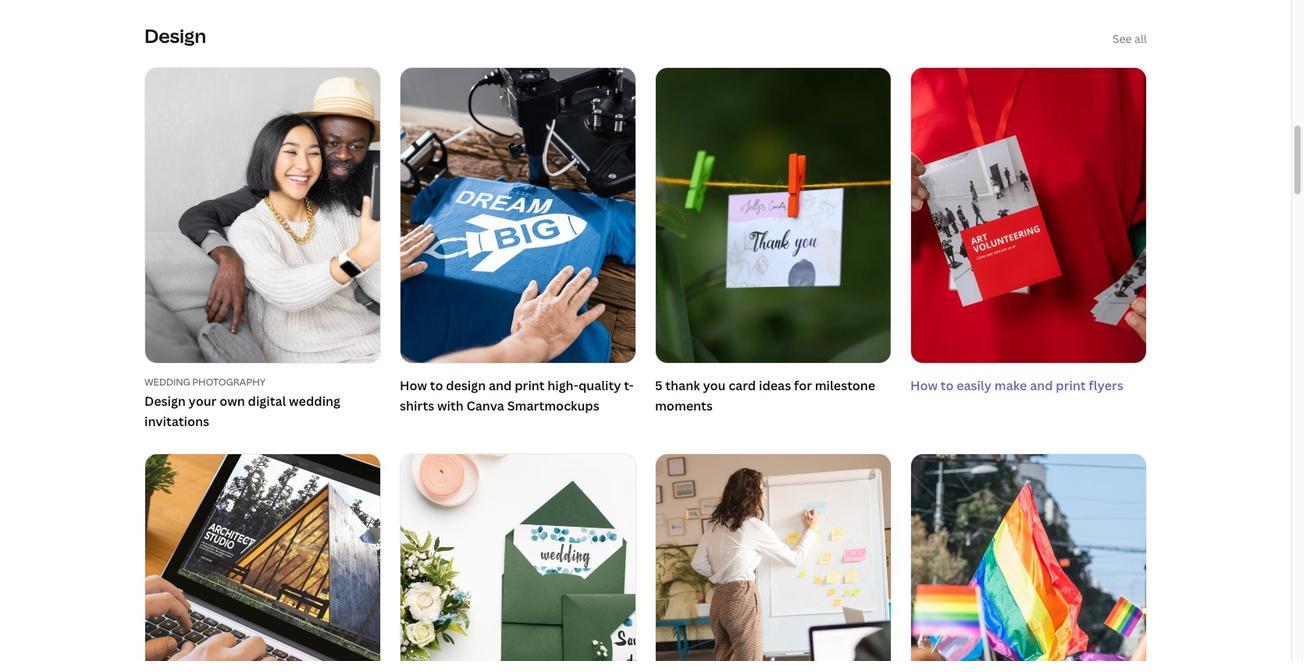 Task type: vqa. For each thing, say whether or not it's contained in the screenshot.
Print
yes



Task type: locate. For each thing, give the bounding box(es) containing it.
0 horizontal spatial print
[[515, 378, 545, 395]]

design
[[144, 23, 206, 49], [144, 393, 186, 410]]

design
[[446, 378, 486, 395]]

how to design and print high-quality t- shirts with canva smartmockups link
[[400, 67, 637, 420]]

1 horizontal spatial to
[[941, 378, 954, 395]]

invitations
[[144, 413, 209, 430]]

print
[[515, 378, 545, 395], [1056, 378, 1086, 395]]

print left flyers
[[1056, 378, 1086, 395]]

and right make
[[1030, 378, 1053, 395]]

1 print from the left
[[515, 378, 545, 395]]

quality
[[579, 378, 621, 395]]

2 how from the left
[[911, 378, 938, 395]]

for
[[794, 378, 812, 395]]

2 to from the left
[[941, 378, 954, 395]]

how inside how to design and print high-quality t- shirts with canva smartmockups
[[400, 378, 427, 395]]

with
[[437, 398, 464, 415]]

1 and from the left
[[489, 378, 512, 395]]

and
[[489, 378, 512, 395], [1030, 378, 1053, 395]]

0 vertical spatial design
[[144, 23, 206, 49]]

photography
[[192, 376, 266, 389]]

to for design
[[430, 378, 443, 395]]

all
[[1135, 31, 1147, 46]]

make
[[995, 378, 1027, 395]]

0 horizontal spatial how
[[400, 378, 427, 395]]

and inside how to design and print high-quality t- shirts with canva smartmockups
[[489, 378, 512, 395]]

moments
[[655, 398, 713, 415]]

5 thank you card ideas for milestone moments link
[[655, 67, 892, 420]]

print inside how to design and print high-quality t- shirts with canva smartmockups
[[515, 378, 545, 395]]

1 horizontal spatial and
[[1030, 378, 1053, 395]]

design your own digital wedding invitations link
[[144, 392, 381, 432]]

see all link
[[1113, 31, 1147, 48]]

how to design and print high-quality t- shirts with canva smartmockups
[[400, 378, 634, 415]]

and up canva
[[489, 378, 512, 395]]

how up shirts
[[400, 378, 427, 395]]

2 and from the left
[[1030, 378, 1053, 395]]

0 horizontal spatial and
[[489, 378, 512, 395]]

to for easily
[[941, 378, 954, 395]]

2 design from the top
[[144, 393, 186, 410]]

1 horizontal spatial how
[[911, 378, 938, 395]]

to inside how to easily make and print flyers link
[[941, 378, 954, 395]]

1 horizontal spatial print
[[1056, 378, 1086, 395]]

wedding
[[144, 376, 190, 389]]

0 horizontal spatial to
[[430, 378, 443, 395]]

to up with
[[430, 378, 443, 395]]

to inside how to design and print high-quality t- shirts with canva smartmockups
[[430, 378, 443, 395]]

how
[[400, 378, 427, 395], [911, 378, 938, 395]]

1 vertical spatial design
[[144, 393, 186, 410]]

how left easily
[[911, 378, 938, 395]]

to left easily
[[941, 378, 954, 395]]

see all
[[1113, 31, 1147, 46]]

1 to from the left
[[430, 378, 443, 395]]

business coach presenting flowchart on board image
[[656, 455, 891, 662]]

wedding photography design your own digital wedding invitations
[[144, 376, 341, 430]]

print up smartmockups
[[515, 378, 545, 395]]

high-
[[548, 378, 579, 395]]

1 how from the left
[[400, 378, 427, 395]]

t-
[[624, 378, 634, 395]]

smartmockups
[[507, 398, 600, 415]]

to
[[430, 378, 443, 395], [941, 378, 954, 395]]



Task type: describe. For each thing, give the bounding box(es) containing it.
wedding
[[289, 393, 341, 410]]

2 print from the left
[[1056, 378, 1086, 395]]

you
[[703, 378, 726, 395]]

how to easily make and print flyers
[[911, 378, 1124, 395]]

canva
[[467, 398, 504, 415]]

thank
[[666, 378, 700, 395]]

digital
[[248, 393, 286, 410]]

shirts
[[400, 398, 434, 415]]

how for how to design and print high-quality t- shirts with canva smartmockups
[[400, 378, 427, 395]]

5
[[655, 378, 663, 395]]

card
[[729, 378, 756, 395]]

how for how to easily make and print flyers
[[911, 378, 938, 395]]

your
[[189, 393, 217, 410]]

see
[[1113, 31, 1132, 46]]

5 thank you card ideas for milestone moments
[[655, 378, 876, 415]]

flyers
[[1089, 378, 1124, 395]]

own
[[220, 393, 245, 410]]

and inside how to easily make and print flyers link
[[1030, 378, 1053, 395]]

ideas
[[759, 378, 791, 395]]

milestone
[[815, 378, 876, 395]]

design inside wedding photography design your own digital wedding invitations
[[144, 393, 186, 410]]

crowd raising and holding rainbow gay and trans flags during a gay pride. image
[[911, 455, 1147, 662]]

wedding photography link
[[144, 376, 381, 389]]

easily
[[957, 378, 992, 395]]

1 design from the top
[[144, 23, 206, 49]]

how to easily make and print flyers link
[[909, 65, 1149, 400]]

pexels thới nam cao 10806198 image
[[656, 68, 891, 363]]



